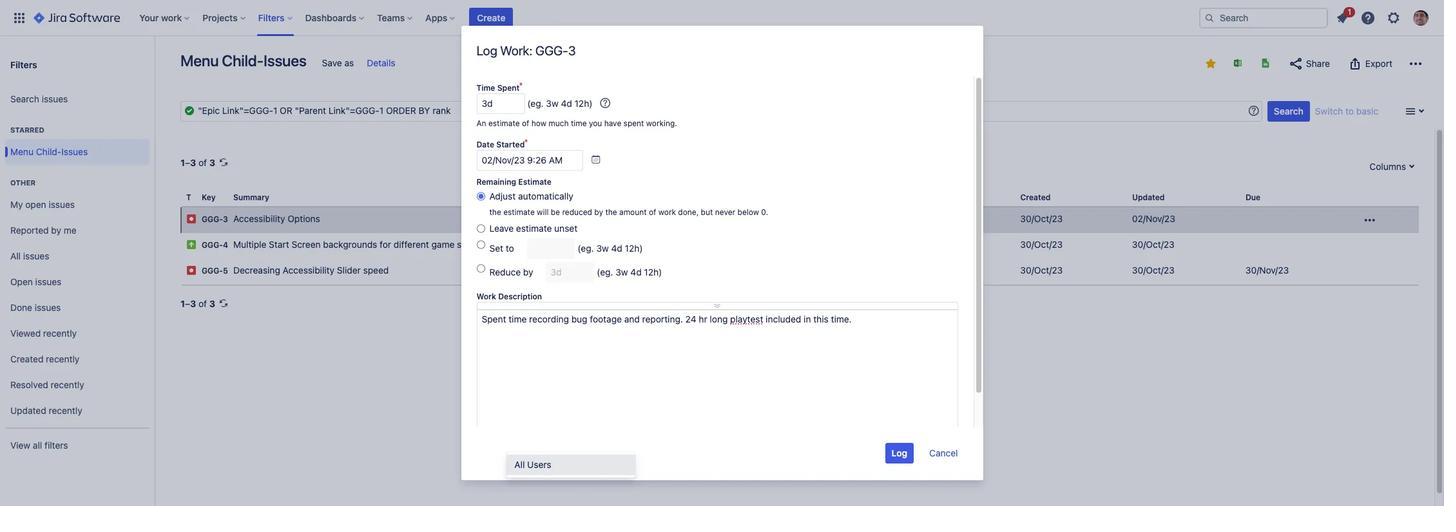 Task type: vqa. For each thing, say whether or not it's contained in the screenshot.
All issues issues
yes



Task type: locate. For each thing, give the bounding box(es) containing it.
decreasing accessibility slider speed link
[[233, 265, 389, 276]]

estimate for leave
[[516, 223, 552, 234]]

12h) up time
[[575, 98, 593, 109]]

issues inside starred group
[[61, 146, 88, 157]]

estimate up leave estimate unset
[[504, 208, 535, 217]]

reported by me link
[[5, 218, 150, 244]]

12h) down work
[[644, 267, 662, 278]]

3 down ggg-5 'link'
[[209, 299, 215, 310]]

open issues link
[[5, 269, 150, 295]]

by inside other group
[[51, 225, 61, 236]]

recently inside the created recently link
[[46, 354, 80, 365]]

ggg- right bug icon
[[202, 266, 223, 276]]

ggg- inside ggg-3 accessibility options
[[202, 215, 223, 224]]

issues left the save
[[264, 52, 307, 70]]

all inside other group
[[10, 251, 21, 261]]

ggg-
[[536, 43, 568, 58], [202, 215, 223, 224], [202, 241, 223, 250], [202, 266, 223, 276]]

1 vertical spatial 12h)
[[625, 243, 643, 254]]

1 vertical spatial 4d
[[612, 243, 623, 254]]

accessibility down summary
[[233, 213, 285, 224]]

1 vertical spatial issues
[[61, 146, 88, 157]]

recently for resolved recently
[[51, 379, 84, 390]]

all up open
[[10, 251, 21, 261]]

recently inside the updated recently link
[[49, 405, 82, 416]]

by left me at the top left of page
[[51, 225, 61, 236]]

0 vertical spatial by
[[595, 208, 603, 217]]

estimate for an
[[489, 119, 520, 128]]

by right reduced
[[595, 208, 603, 217]]

3
[[568, 43, 576, 58], [190, 157, 196, 168], [209, 157, 215, 168], [223, 215, 228, 224], [190, 299, 196, 310], [209, 299, 215, 310]]

1 – 3 of 3 down bug icon
[[181, 299, 215, 310]]

1 vertical spatial (eg.
[[578, 243, 594, 254]]

3 up key
[[209, 157, 215, 168]]

log work: ggg-3
[[477, 43, 576, 58]]

0 horizontal spatial 4d
[[561, 98, 572, 109]]

2 vertical spatial estimate
[[516, 223, 552, 234]]

all users link
[[507, 455, 636, 475]]

0 vertical spatial updated
[[1133, 193, 1165, 202]]

3 up 4
[[223, 215, 228, 224]]

0 horizontal spatial search
[[10, 93, 39, 104]]

working.
[[646, 119, 678, 128]]

1 horizontal spatial to
[[1346, 106, 1355, 117]]

how
[[532, 119, 547, 128]]

2 horizontal spatial (eg.
[[597, 267, 613, 278]]

1 vertical spatial all
[[515, 459, 525, 470]]

columns
[[1370, 161, 1407, 172]]

1 horizontal spatial issues
[[264, 52, 307, 70]]

1 horizontal spatial 4d
[[612, 243, 623, 254]]

all issues link
[[5, 244, 150, 269]]

open in microsoft excel image
[[1233, 58, 1244, 68]]

0 vertical spatial to
[[1346, 106, 1355, 117]]

0 horizontal spatial the
[[490, 208, 501, 217]]

updated inside other group
[[10, 405, 46, 416]]

due
[[1246, 193, 1261, 202]]

below
[[738, 208, 759, 217]]

my open issues link
[[5, 192, 150, 218]]

time
[[477, 83, 495, 93]]

started
[[497, 140, 525, 150]]

0 vertical spatial 1 – 3 of 3
[[181, 157, 215, 168]]

me
[[64, 225, 77, 236]]

0 vertical spatial accessibility
[[233, 213, 285, 224]]

30/oct/23 for multiple start screen backgrounds for different game states
[[1021, 239, 1063, 250]]

be
[[551, 208, 560, 217]]

primary element
[[8, 0, 1200, 36]]

0 vertical spatial menu
[[181, 52, 219, 70]]

None text field
[[477, 93, 525, 114], [527, 239, 575, 259], [477, 93, 525, 114], [527, 239, 575, 259]]

updated down resolved
[[10, 405, 46, 416]]

0 horizontal spatial all
[[10, 251, 21, 261]]

different
[[394, 239, 429, 250]]

0 horizontal spatial (eg.
[[528, 98, 544, 109]]

0 horizontal spatial updated
[[10, 405, 46, 416]]

recently inside viewed recently link
[[43, 328, 77, 339]]

0 horizontal spatial 3w
[[546, 98, 559, 109]]

1 horizontal spatial updated
[[1133, 193, 1165, 202]]

0 vertical spatial estimate
[[489, 119, 520, 128]]

0 horizontal spatial issues
[[61, 146, 88, 157]]

you
[[589, 119, 602, 128]]

ggg- right improvement "image"
[[202, 241, 223, 250]]

0 vertical spatial –
[[185, 157, 190, 168]]

search for search
[[1274, 106, 1304, 117]]

speed
[[363, 265, 389, 276]]

multiple start screen backgrounds for different game states link
[[233, 239, 483, 250]]

0 horizontal spatial menu
[[10, 146, 34, 157]]

recently for viewed recently
[[43, 328, 77, 339]]

updated up 02/nov/23
[[1133, 193, 1165, 202]]

created inside other group
[[10, 354, 43, 365]]

1 horizontal spatial menu
[[181, 52, 219, 70]]

by
[[595, 208, 603, 217], [51, 225, 61, 236], [523, 267, 534, 278]]

0 vertical spatial 4d
[[561, 98, 572, 109]]

states
[[457, 239, 483, 250]]

accessibility
[[233, 213, 285, 224], [283, 265, 335, 276]]

(eg. for by
[[597, 267, 613, 278]]

1 – from the top
[[185, 157, 190, 168]]

0 vertical spatial search
[[10, 93, 39, 104]]

3 up t
[[190, 157, 196, 168]]

backgrounds
[[323, 239, 377, 250]]

1 vertical spatial search
[[1274, 106, 1304, 117]]

all for all users
[[515, 459, 525, 470]]

0 horizontal spatial by
[[51, 225, 61, 236]]

3w down amount
[[616, 267, 628, 278]]

updated
[[1133, 193, 1165, 202], [10, 405, 46, 416]]

much
[[549, 119, 569, 128]]

recently inside resolved recently link
[[51, 379, 84, 390]]

cancel
[[930, 448, 958, 459]]

1 horizontal spatial created
[[1021, 193, 1051, 202]]

filters
[[45, 440, 68, 451]]

0 vertical spatial all
[[10, 251, 21, 261]]

1 horizontal spatial 12h)
[[625, 243, 643, 254]]

reduce by
[[490, 267, 534, 278]]

0 horizontal spatial to
[[506, 243, 514, 254]]

to for set
[[506, 243, 514, 254]]

0 vertical spatial 1
[[1348, 7, 1352, 16]]

adjust automatically the estimate will be reduced by the amount of work done, but never below 0.
[[490, 191, 768, 217]]

0 horizontal spatial 12h)
[[575, 98, 593, 109]]

1 vertical spatial child-
[[36, 146, 61, 157]]

1 horizontal spatial 3w
[[597, 243, 609, 254]]

2 vertical spatial 12h)
[[644, 267, 662, 278]]

child-
[[222, 52, 264, 70], [36, 146, 61, 157]]

1 horizontal spatial child-
[[222, 52, 264, 70]]

recently
[[43, 328, 77, 339], [46, 354, 80, 365], [51, 379, 84, 390], [49, 405, 82, 416]]

0 horizontal spatial menu child-issues
[[10, 146, 88, 157]]

ggg- inside ggg-4 multiple start screen backgrounds for different game states
[[202, 241, 223, 250]]

(eg.
[[528, 98, 544, 109], [578, 243, 594, 254], [597, 267, 613, 278]]

slider
[[337, 265, 361, 276]]

– up t
[[185, 157, 190, 168]]

to
[[1346, 106, 1355, 117], [506, 243, 514, 254]]

of inside 'adjust automatically the estimate will be reduced by the amount of work done, but never below 0.'
[[649, 208, 657, 217]]

of left how on the top left
[[522, 119, 530, 128]]

all
[[10, 251, 21, 261], [515, 459, 525, 470]]

0 vertical spatial (eg. 3w 4d 12h)
[[528, 98, 593, 109]]

1 horizontal spatial the
[[606, 208, 617, 217]]

–
[[185, 157, 190, 168], [185, 299, 190, 310]]

1 vertical spatial 3w
[[597, 243, 609, 254]]

2 horizontal spatial 4d
[[631, 267, 642, 278]]

1 vertical spatial updated
[[10, 405, 46, 416]]

1 – 3 of 3 up t
[[181, 157, 215, 168]]

1 horizontal spatial by
[[523, 267, 534, 278]]

1 – 3 of 3
[[181, 157, 215, 168], [181, 299, 215, 310]]

issues for search issues
[[42, 93, 68, 104]]

all left users
[[515, 459, 525, 470]]

0 vertical spatial created
[[1021, 193, 1051, 202]]

other group
[[5, 165, 150, 428]]

2 horizontal spatial by
[[595, 208, 603, 217]]

ggg-3 link
[[202, 215, 228, 224]]

0 horizontal spatial child-
[[36, 146, 61, 157]]

2 vertical spatial (eg. 3w 4d 12h)
[[597, 267, 662, 278]]

3w
[[546, 98, 559, 109], [597, 243, 609, 254], [616, 267, 628, 278]]

work description
[[477, 292, 542, 302]]

recently up created recently
[[43, 328, 77, 339]]

2 vertical spatial 4d
[[631, 267, 642, 278]]

accessibility down screen
[[283, 265, 335, 276]]

2 horizontal spatial 3w
[[616, 267, 628, 278]]

the left amount
[[606, 208, 617, 217]]

created for created
[[1021, 193, 1051, 202]]

reduced
[[562, 208, 592, 217]]

of left work
[[649, 208, 657, 217]]

1 horizontal spatial menu child-issues
[[181, 52, 307, 70]]

view all filters
[[10, 440, 68, 451]]

None submit
[[886, 444, 914, 464]]

1 vertical spatial by
[[51, 225, 61, 236]]

open issues
[[10, 276, 61, 287]]

search up starred
[[10, 93, 39, 104]]

12h) down amount
[[625, 243, 643, 254]]

issues inside "link"
[[35, 276, 61, 287]]

of up key
[[199, 157, 207, 168]]

1 horizontal spatial search
[[1274, 106, 1304, 117]]

users
[[527, 459, 552, 470]]

recently down viewed recently link
[[46, 354, 80, 365]]

1 horizontal spatial (eg.
[[578, 243, 594, 254]]

1 vertical spatial menu child-issues
[[10, 146, 88, 157]]

2 vertical spatial by
[[523, 267, 534, 278]]

2 vertical spatial 3w
[[616, 267, 628, 278]]

2 vertical spatial 1
[[181, 299, 185, 310]]

0 horizontal spatial created
[[10, 354, 43, 365]]

select a date image
[[591, 155, 601, 165]]

recently down resolved recently link
[[49, 405, 82, 416]]

None text field
[[181, 101, 1263, 122], [477, 150, 583, 171], [546, 262, 595, 283], [181, 101, 1263, 122], [477, 150, 583, 171], [546, 262, 595, 283]]

to right set
[[506, 243, 514, 254]]

0 vertical spatial (eg.
[[528, 98, 544, 109]]

1 vertical spatial estimate
[[504, 208, 535, 217]]

log
[[477, 43, 498, 58]]

open
[[10, 276, 33, 287]]

30/oct/23 for accessibility options
[[1021, 213, 1063, 224]]

2 vertical spatial (eg.
[[597, 267, 613, 278]]

1 vertical spatial –
[[185, 299, 190, 310]]

0 vertical spatial menu child-issues
[[181, 52, 307, 70]]

(eg. 3w 4d 12h) for reduce by
[[597, 267, 662, 278]]

30/oct/23 for decreasing accessibility slider speed
[[1021, 265, 1063, 276]]

created
[[1021, 193, 1051, 202], [10, 354, 43, 365]]

12h) for reduce by
[[644, 267, 662, 278]]

ggg- for multiple start screen backgrounds for different game states
[[202, 241, 223, 250]]

estimate down will
[[516, 223, 552, 234]]

search for search issues
[[10, 93, 39, 104]]

1 vertical spatial (eg. 3w 4d 12h)
[[578, 243, 643, 254]]

ggg- right bug image
[[202, 215, 223, 224]]

amount
[[620, 208, 647, 217]]

30/oct/23
[[1021, 213, 1063, 224], [1021, 239, 1063, 250], [1133, 239, 1175, 250], [1021, 265, 1063, 276], [1133, 265, 1175, 276]]

by right the reduce
[[523, 267, 534, 278]]

Leave estimate unset radio
[[477, 222, 485, 235]]

of down ggg-5 'link'
[[199, 299, 207, 310]]

4d for to
[[612, 243, 623, 254]]

search left switch
[[1274, 106, 1304, 117]]

1 vertical spatial 1 – 3 of 3
[[181, 299, 215, 310]]

0 vertical spatial 12h)
[[575, 98, 593, 109]]

– down bug icon
[[185, 299, 190, 310]]

recently down the created recently link
[[51, 379, 84, 390]]

will
[[537, 208, 549, 217]]

issues
[[42, 93, 68, 104], [49, 199, 75, 210], [23, 251, 49, 261], [35, 276, 61, 287], [35, 302, 61, 313]]

menu child-issues link
[[5, 139, 150, 165]]

1 vertical spatial created
[[10, 354, 43, 365]]

1 vertical spatial menu
[[10, 146, 34, 157]]

reported by me
[[10, 225, 77, 236]]

the up leave
[[490, 208, 501, 217]]

0 vertical spatial 3w
[[546, 98, 559, 109]]

3w down 'adjust automatically the estimate will be reduced by the amount of work done, but never below 0.'
[[597, 243, 609, 254]]

to left the basic on the top of page
[[1346, 106, 1355, 117]]

0 vertical spatial issues
[[264, 52, 307, 70]]

search inside "button"
[[1274, 106, 1304, 117]]

key
[[202, 193, 216, 202]]

work
[[659, 208, 676, 217]]

1 vertical spatial to
[[506, 243, 514, 254]]

2 horizontal spatial 12h)
[[644, 267, 662, 278]]

estimate up date started
[[489, 119, 520, 128]]

but
[[701, 208, 713, 217]]

child- inside starred group
[[36, 146, 61, 157]]

updated for updated
[[1133, 193, 1165, 202]]

jira software image
[[34, 10, 120, 25], [34, 10, 120, 25]]

search
[[10, 93, 39, 104], [1274, 106, 1304, 117]]

view all filters link
[[5, 433, 150, 459]]

search image
[[1205, 13, 1215, 23]]

ggg- inside ggg-5 decreasing accessibility slider speed
[[202, 266, 223, 276]]

viewed recently
[[10, 328, 77, 339]]

issues down search issues link
[[61, 146, 88, 157]]

3w for reduce by
[[616, 267, 628, 278]]

open in google sheets image
[[1261, 58, 1271, 68]]

Search field
[[1200, 7, 1329, 28]]

Reduce by radio
[[477, 262, 485, 275]]

small image
[[1206, 59, 1217, 69]]

done issues
[[10, 302, 61, 313]]

starred
[[10, 126, 44, 134]]

1 horizontal spatial all
[[515, 459, 525, 470]]

3w up much
[[546, 98, 559, 109]]



Task type: describe. For each thing, give the bounding box(es) containing it.
all issues
[[10, 251, 49, 261]]

an estimate of how much time you have spent working.
[[477, 119, 678, 128]]

summary
[[233, 193, 269, 202]]

Adjust automatically radio
[[477, 190, 485, 203]]

bug image
[[186, 214, 197, 224]]

multiple
[[233, 239, 267, 250]]

set
[[490, 243, 504, 254]]

switch
[[1316, 106, 1344, 117]]

decreasing
[[233, 265, 280, 276]]

12h) for set to
[[625, 243, 643, 254]]

done,
[[678, 208, 699, 217]]

basic
[[1357, 106, 1379, 117]]

time spent
[[477, 83, 520, 93]]

filters
[[10, 59, 37, 70]]

4d for by
[[631, 267, 642, 278]]

updated recently link
[[5, 398, 150, 424]]

create banner
[[0, 0, 1445, 36]]

work
[[477, 292, 496, 302]]

0 vertical spatial child-
[[222, 52, 264, 70]]

1 the from the left
[[490, 208, 501, 217]]

Work Description text field
[[477, 310, 958, 439]]

cancel link
[[923, 443, 965, 464]]

accessibility options link
[[233, 213, 320, 224]]

spent
[[624, 119, 644, 128]]

issues for done issues
[[35, 302, 61, 313]]

estimate
[[519, 177, 552, 187]]

share link
[[1282, 54, 1337, 74]]

3 down primary element
[[568, 43, 576, 58]]

search issues link
[[5, 86, 150, 112]]

details
[[367, 57, 396, 68]]

create
[[477, 12, 506, 23]]

screen
[[292, 239, 321, 250]]

4
[[223, 241, 228, 250]]

issues for all issues
[[23, 251, 49, 261]]

1 vertical spatial accessibility
[[283, 265, 335, 276]]

3 inside ggg-3 accessibility options
[[223, 215, 228, 224]]

viewed
[[10, 328, 41, 339]]

1 1 – 3 of 3 from the top
[[181, 157, 215, 168]]

2 1 – 3 of 3 from the top
[[181, 299, 215, 310]]

bug image
[[186, 266, 197, 276]]

adjust
[[490, 191, 516, 202]]

1 vertical spatial 1
[[181, 157, 185, 168]]

created for created recently
[[10, 354, 43, 365]]

updated for updated recently
[[10, 405, 46, 416]]

start
[[269, 239, 289, 250]]

automatically
[[518, 191, 574, 202]]

switch to basic link
[[1316, 106, 1379, 117]]

recently for updated recently
[[49, 405, 82, 416]]

leave
[[490, 223, 514, 234]]

improvement image
[[186, 240, 197, 250]]

resolved recently
[[10, 379, 84, 390]]

ggg- right work:
[[536, 43, 568, 58]]

resolved
[[10, 379, 48, 390]]

save as button
[[316, 53, 361, 73]]

02/nov/23
[[1133, 213, 1176, 224]]

starred group
[[5, 112, 150, 169]]

switch to basic
[[1316, 106, 1379, 117]]

ggg-4 multiple start screen backgrounds for different game states
[[202, 239, 483, 250]]

Set to radio
[[477, 239, 485, 251]]

resolved recently link
[[5, 373, 150, 398]]

date
[[477, 140, 494, 150]]

create button
[[470, 7, 513, 28]]

ggg-5 link
[[202, 266, 228, 276]]

all
[[33, 440, 42, 451]]

menu child-issues inside starred group
[[10, 146, 88, 157]]

(eg. 3w 4d 12h) for set to
[[578, 243, 643, 254]]

time
[[571, 119, 587, 128]]

remaining estimate
[[477, 177, 552, 187]]

by for reduce by
[[523, 267, 534, 278]]

0.
[[762, 208, 768, 217]]

unset
[[555, 223, 578, 234]]

issues for open issues
[[35, 276, 61, 287]]

open
[[25, 199, 46, 210]]

get local help about logging work image
[[600, 98, 611, 108]]

2 the from the left
[[606, 208, 617, 217]]

set to
[[490, 243, 514, 254]]

for
[[380, 239, 391, 250]]

(eg. for to
[[578, 243, 594, 254]]

t
[[186, 193, 191, 202]]

columns button
[[1364, 157, 1420, 177]]

have
[[605, 119, 622, 128]]

recently for created recently
[[46, 354, 80, 365]]

details link
[[367, 57, 396, 68]]

3w for set to
[[597, 243, 609, 254]]

game
[[432, 239, 455, 250]]

as
[[345, 57, 354, 68]]

ggg-3 accessibility options
[[202, 213, 320, 224]]

created recently
[[10, 354, 80, 365]]

reduce
[[490, 267, 521, 278]]

spent
[[497, 83, 520, 93]]

search button
[[1268, 101, 1311, 122]]

by inside 'adjust automatically the estimate will be reduced by the amount of work done, but never below 0.'
[[595, 208, 603, 217]]

5
[[223, 266, 228, 276]]

2 – from the top
[[185, 299, 190, 310]]

share
[[1307, 58, 1331, 69]]

never
[[715, 208, 736, 217]]

work:
[[500, 43, 533, 58]]

done
[[10, 302, 32, 313]]

updated recently
[[10, 405, 82, 416]]

3 down bug icon
[[190, 299, 196, 310]]

description
[[498, 292, 542, 302]]

menu inside starred group
[[10, 146, 34, 157]]

options
[[288, 213, 320, 224]]

my
[[10, 199, 23, 210]]

to for switch
[[1346, 106, 1355, 117]]

estimate inside 'adjust automatically the estimate will be reduced by the amount of work done, but never below 0.'
[[504, 208, 535, 217]]

an
[[477, 119, 486, 128]]

view
[[10, 440, 30, 451]]

1 inside the "create" banner
[[1348, 7, 1352, 16]]

ggg- for decreasing accessibility slider speed
[[202, 266, 223, 276]]

ggg-4 link
[[202, 241, 228, 250]]

by for reported by me
[[51, 225, 61, 236]]

viewed recently link
[[5, 321, 150, 347]]

ggg- for accessibility options
[[202, 215, 223, 224]]

ggg-5 decreasing accessibility slider speed
[[202, 265, 389, 276]]

my open issues
[[10, 199, 75, 210]]

reported
[[10, 225, 49, 236]]

all for all issues
[[10, 251, 21, 261]]



